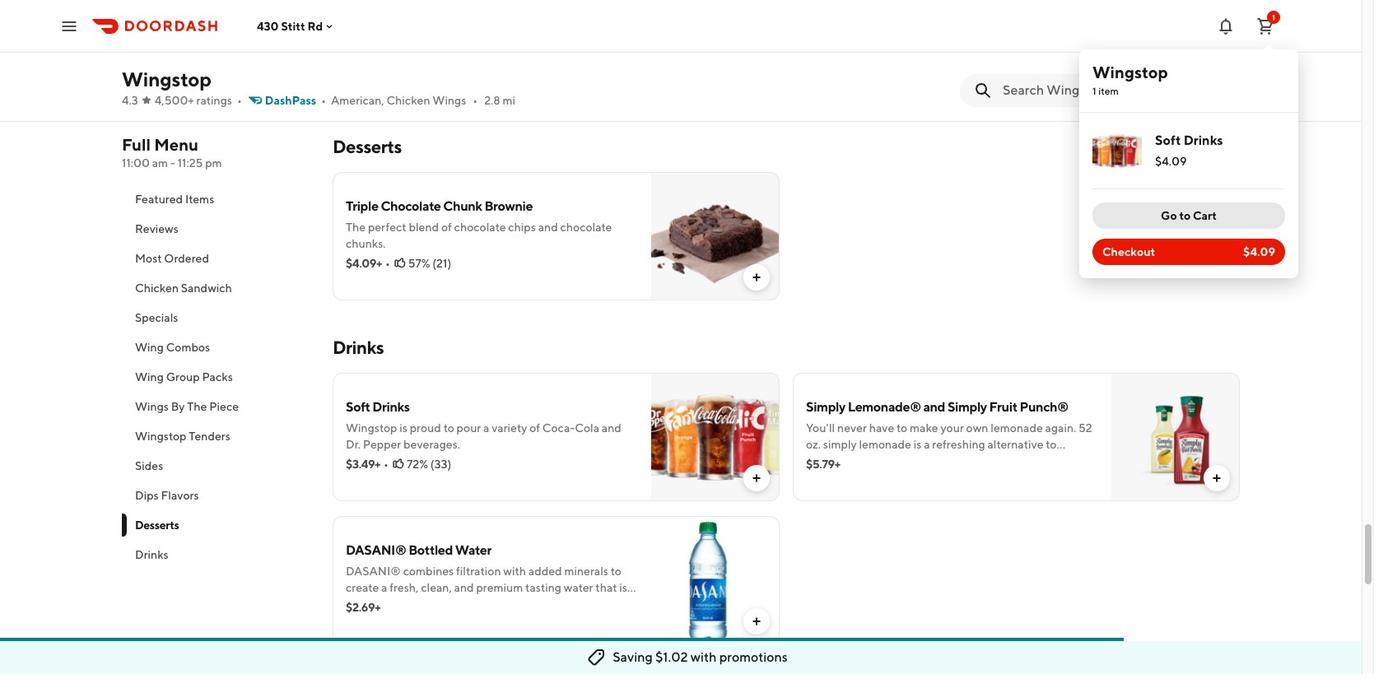 Task type: describe. For each thing, give the bounding box(es) containing it.
wing combos
[[135, 341, 210, 354]]

1 vertical spatial soft drinks image
[[651, 373, 780, 501]]

(21) for 57% (21)
[[432, 257, 451, 270]]

430 stitt rd button
[[257, 19, 336, 33]]

perfect
[[368, 221, 406, 234]]

chocolate
[[381, 198, 441, 214]]

pour
[[457, 422, 481, 435]]

to down 'again.'
[[1046, 438, 1057, 451]]

triple chocolate chunk brownie the perfect blend of chocolate chips and chocolate chunks.
[[346, 198, 612, 250]]

most ordered button
[[122, 244, 313, 273]]

-
[[170, 156, 175, 170]]

coca-
[[542, 422, 575, 435]]

brownie
[[484, 198, 533, 214]]

notification bell image
[[1216, 16, 1236, 36]]

lemonades
[[868, 454, 925, 468]]

57% (21)
[[408, 257, 451, 270]]

1 items, open order cart image
[[1256, 16, 1275, 36]]

soft for soft drinks wingstop is proud to pour a variety of coca-cola and dr. pepper beverages.
[[346, 399, 370, 415]]

chicken sandwich button
[[122, 273, 313, 303]]

dashpass
[[265, 94, 316, 107]]

oz.
[[806, 438, 821, 451]]

items
[[185, 193, 214, 206]]

dasani® bottled water image
[[651, 516, 780, 645]]

by
[[171, 400, 185, 413]]

95% (21)
[[404, 48, 449, 61]]

2.8
[[484, 94, 500, 107]]

• left 2.8
[[473, 94, 478, 107]]

1 horizontal spatial $4.09
[[1243, 245, 1275, 259]]

and inside the soft drinks wingstop is proud to pour a variety of coca-cola and dr. pepper beverages.
[[602, 422, 621, 435]]

triple chocolate chunk brownie image
[[651, 172, 780, 300]]

and inside simply lemonade® and simply fruit punch® you'll never have to make your own lemonade again. 52 oz. simply lemonade is a refreshing alternative to homemade lemonades for the crew.
[[923, 399, 945, 415]]

fresh,
[[390, 581, 419, 594]]

am
[[152, 156, 168, 170]]

promotions
[[719, 650, 788, 665]]

create
[[346, 581, 379, 594]]

most ordered
[[135, 252, 209, 265]]

1 inside "button"
[[1272, 12, 1275, 22]]

• right ratings
[[237, 94, 242, 107]]

variety
[[492, 422, 527, 435]]

stitt
[[281, 19, 305, 33]]

the inside triple chocolate chunk brownie the perfect blend of chocolate chips and chocolate chunks.
[[346, 221, 366, 234]]

for
[[927, 454, 942, 468]]

side of flavor image
[[651, 0, 780, 100]]

4,500+ ratings •
[[155, 94, 242, 107]]

ratings
[[196, 94, 232, 107]]

refreshing
[[932, 438, 985, 451]]

tenders
[[189, 430, 230, 443]]

full menu 11:00 am - 11:25 pm
[[122, 135, 222, 170]]

11:25
[[178, 156, 203, 170]]

soft drinks wingstop is proud to pour a variety of coca-cola and dr. pepper beverages.
[[346, 399, 621, 451]]

0 vertical spatial chicken
[[387, 94, 430, 107]]

sides
[[135, 459, 163, 473]]

piece
[[209, 400, 239, 413]]

to inside button
[[1179, 209, 1191, 222]]

0 vertical spatial soft drinks image
[[1093, 126, 1142, 175]]

the
[[944, 454, 962, 468]]

filtration
[[456, 565, 501, 578]]

Item Search search field
[[1003, 82, 1227, 100]]

group
[[166, 370, 200, 384]]

drinks inside soft drinks $4.09
[[1184, 133, 1223, 148]]

wingstop for wingstop tenders
[[135, 430, 186, 443]]

soft drinks $4.09
[[1155, 133, 1223, 168]]

wings by the piece
[[135, 400, 239, 413]]

bottle.
[[484, 598, 519, 611]]

specials
[[135, 311, 178, 324]]

go
[[1161, 209, 1177, 222]]

flavors
[[161, 489, 199, 502]]

of inside triple chocolate chunk brownie the perfect blend of chocolate chips and chocolate chunks.
[[441, 221, 452, 234]]

1 chocolate from the left
[[454, 221, 506, 234]]

fruit
[[989, 399, 1017, 415]]

dasani® bottled water dasani® combines filtration with added minerals to create a fresh, clean, and premium tasting water that is pure and delicious. 16.9 oz bottle.
[[346, 543, 627, 611]]

57%
[[408, 257, 430, 270]]

crew.
[[964, 454, 991, 468]]

full
[[122, 135, 151, 154]]

simply lemonade® and simply fruit punch® you'll never have to make your own lemonade again. 52 oz. simply lemonade is a refreshing alternative to homemade lemonades for the crew.
[[806, 399, 1092, 468]]

cart
[[1193, 209, 1217, 222]]

$3.49+ •
[[346, 458, 389, 471]]

(21) for 95% (21)
[[430, 48, 449, 61]]

featured items
[[135, 193, 214, 206]]

430
[[257, 19, 279, 33]]

simply lemonade® and simply fruit punch® image
[[1111, 373, 1240, 501]]

wingstop for wingstop 1 item
[[1093, 63, 1168, 82]]

$3.49+
[[346, 458, 380, 471]]

11:00
[[122, 156, 150, 170]]

beverages.
[[403, 438, 460, 451]]

most
[[135, 252, 162, 265]]

cola
[[575, 422, 599, 435]]

(33)
[[430, 458, 451, 471]]

to inside dasani® bottled water dasani® combines filtration with added minerals to create a fresh, clean, and premium tasting water that is pure and delicious. 16.9 oz bottle.
[[611, 565, 621, 578]]

alternative
[[987, 438, 1044, 451]]

combines
[[403, 565, 454, 578]]

pm
[[205, 156, 222, 170]]

chunks.
[[346, 237, 386, 250]]

open menu image
[[59, 16, 79, 36]]

wing group packs button
[[122, 362, 313, 392]]

go to cart
[[1161, 209, 1217, 222]]

ordered
[[164, 252, 209, 265]]

4.3
[[122, 94, 138, 107]]

1 simply from the left
[[806, 399, 845, 415]]

$1.89+
[[346, 48, 378, 61]]

water
[[564, 581, 593, 594]]

1 horizontal spatial with
[[691, 650, 717, 665]]

1 dasani® from the top
[[346, 543, 406, 558]]

with inside dasani® bottled water dasani® combines filtration with added minerals to create a fresh, clean, and premium tasting water that is pure and delicious. 16.9 oz bottle.
[[503, 565, 526, 578]]

wingstop tenders button
[[122, 422, 313, 451]]



Task type: locate. For each thing, give the bounding box(es) containing it.
$5.79+
[[806, 458, 840, 471]]

wing for wing combos
[[135, 341, 164, 354]]

0 horizontal spatial with
[[503, 565, 526, 578]]

drinks button
[[122, 540, 313, 570]]

95%
[[404, 48, 428, 61]]

$4.09 down go to cart button
[[1243, 245, 1275, 259]]

2 chocolate from the left
[[560, 221, 612, 234]]

1 horizontal spatial the
[[346, 221, 366, 234]]

0 vertical spatial desserts
[[333, 136, 402, 157]]

52
[[1079, 422, 1092, 435]]

1 vertical spatial wings
[[135, 400, 169, 413]]

the
[[346, 221, 366, 234], [187, 400, 207, 413]]

and right "pure"
[[372, 598, 392, 611]]

chicken down 95%
[[387, 94, 430, 107]]

2 dasani® from the top
[[346, 565, 401, 578]]

2 vertical spatial a
[[381, 581, 387, 594]]

a right pour
[[483, 422, 489, 435]]

16.9
[[446, 598, 467, 611]]

saving
[[613, 650, 653, 665]]

wingstop up item
[[1093, 63, 1168, 82]]

wingstop inside button
[[135, 430, 186, 443]]

1 horizontal spatial desserts
[[333, 136, 402, 157]]

0 vertical spatial add item to cart image
[[750, 271, 763, 284]]

is for simply lemonade® and simply fruit punch®
[[914, 438, 922, 451]]

item
[[1098, 85, 1119, 97]]

• down pepper
[[384, 458, 389, 471]]

0 vertical spatial add item to cart image
[[1210, 472, 1223, 485]]

1 horizontal spatial wings
[[432, 94, 466, 107]]

chicken up specials
[[135, 282, 179, 295]]

1 horizontal spatial is
[[619, 581, 627, 594]]

0 vertical spatial wings
[[432, 94, 466, 107]]

1 horizontal spatial of
[[530, 422, 540, 435]]

simply up you'll
[[806, 399, 845, 415]]

0 horizontal spatial $4.09
[[1155, 155, 1187, 168]]

wingstop up sides
[[135, 430, 186, 443]]

soft up dr.
[[346, 399, 370, 415]]

• for $3.49+ •
[[384, 458, 389, 471]]

oz
[[469, 598, 482, 611]]

1 button
[[1249, 9, 1282, 42]]

rd
[[308, 19, 323, 33]]

wingstop up 4,500+ on the left top
[[122, 68, 212, 91]]

0 vertical spatial the
[[346, 221, 366, 234]]

0 vertical spatial is
[[400, 422, 407, 435]]

dasani®
[[346, 543, 406, 558], [346, 565, 401, 578]]

drinks inside the soft drinks wingstop is proud to pour a variety of coca-cola and dr. pepper beverages.
[[372, 399, 410, 415]]

is left 'proud'
[[400, 422, 407, 435]]

soft down wingstop 1 item
[[1155, 133, 1181, 148]]

the right by
[[187, 400, 207, 413]]

wing group packs
[[135, 370, 233, 384]]

0 vertical spatial lemonade
[[991, 422, 1043, 435]]

a inside simply lemonade® and simply fruit punch® you'll never have to make your own lemonade again. 52 oz. simply lemonade is a refreshing alternative to homemade lemonades for the crew.
[[924, 438, 930, 451]]

0 vertical spatial of
[[441, 221, 452, 234]]

add item to cart image for brownie
[[750, 271, 763, 284]]

0 vertical spatial soft
[[1155, 133, 1181, 148]]

desserts down dips flavors
[[135, 519, 179, 532]]

wingstop tenders
[[135, 430, 230, 443]]

1 add item to cart image from the top
[[750, 271, 763, 284]]

72%
[[407, 458, 428, 471]]

soft
[[1155, 133, 1181, 148], [346, 399, 370, 415]]

add item to cart image
[[1210, 472, 1223, 485], [750, 615, 763, 628]]

0 vertical spatial a
[[483, 422, 489, 435]]

the inside wings by the piece button
[[187, 400, 207, 413]]

1 vertical spatial (21)
[[432, 257, 451, 270]]

$4.09
[[1155, 155, 1187, 168], [1243, 245, 1275, 259]]

with right $1.02
[[691, 650, 717, 665]]

0 horizontal spatial of
[[441, 221, 452, 234]]

with
[[503, 565, 526, 578], [691, 650, 717, 665]]

1 inside wingstop 1 item
[[1093, 85, 1096, 97]]

wingstop up pepper
[[346, 422, 397, 435]]

• right dashpass
[[321, 94, 326, 107]]

1 vertical spatial add item to cart image
[[750, 615, 763, 628]]

to inside the soft drinks wingstop is proud to pour a variety of coca-cola and dr. pepper beverages.
[[443, 422, 454, 435]]

add item to cart image for punch®
[[1210, 472, 1223, 485]]

wing down specials
[[135, 341, 164, 354]]

the up chunks.
[[346, 221, 366, 234]]

add item to cart image
[[750, 271, 763, 284], [750, 472, 763, 485]]

is down make
[[914, 438, 922, 451]]

1 vertical spatial of
[[530, 422, 540, 435]]

tasting
[[525, 581, 561, 594]]

checkout
[[1102, 245, 1155, 259]]

reviews
[[135, 222, 179, 235]]

1 right notification bell icon
[[1272, 12, 1275, 22]]

wings inside button
[[135, 400, 169, 413]]

is right the that
[[619, 581, 627, 594]]

soft for soft drinks $4.09
[[1155, 133, 1181, 148]]

chips
[[508, 221, 536, 234]]

soft inside soft drinks $4.09
[[1155, 133, 1181, 148]]

0 horizontal spatial lemonade
[[859, 438, 911, 451]]

is inside dasani® bottled water dasani® combines filtration with added minerals to create a fresh, clean, and premium tasting water that is pure and delicious. 16.9 oz bottle.
[[619, 581, 627, 594]]

1 horizontal spatial simply
[[948, 399, 987, 415]]

1 horizontal spatial add item to cart image
[[1210, 472, 1223, 485]]

american,
[[331, 94, 384, 107]]

added
[[528, 565, 562, 578]]

of right blend at the left of the page
[[441, 221, 452, 234]]

premium
[[476, 581, 523, 594]]

own
[[966, 422, 988, 435]]

chocolate
[[454, 221, 506, 234], [560, 221, 612, 234]]

triple
[[346, 198, 378, 214]]

$4.09 up go
[[1155, 155, 1187, 168]]

proud
[[410, 422, 441, 435]]

add item to cart image for is
[[750, 472, 763, 485]]

lemonade down have
[[859, 438, 911, 451]]

0 horizontal spatial simply
[[806, 399, 845, 415]]

menu
[[154, 135, 199, 154]]

wing combos button
[[122, 333, 313, 362]]

chunk
[[443, 198, 482, 214]]

desserts down american,
[[333, 136, 402, 157]]

have
[[869, 422, 894, 435]]

(21) right 95%
[[430, 48, 449, 61]]

1 vertical spatial wing
[[135, 370, 164, 384]]

wingstop
[[1093, 63, 1168, 82], [122, 68, 212, 91], [346, 422, 397, 435], [135, 430, 186, 443]]

chicken inside chicken sandwich button
[[135, 282, 179, 295]]

water
[[455, 543, 491, 558]]

add item to cart image for filtration
[[750, 615, 763, 628]]

lemonade up the alternative at bottom
[[991, 422, 1043, 435]]

0 horizontal spatial add item to cart image
[[750, 615, 763, 628]]

• for $4.09+ •
[[385, 257, 390, 270]]

combos
[[166, 341, 210, 354]]

and right "chips"
[[538, 221, 558, 234]]

(21) right 57%
[[432, 257, 451, 270]]

0 vertical spatial $4.09
[[1155, 155, 1187, 168]]

0 vertical spatial 1
[[1272, 12, 1275, 22]]

$4.09+ •
[[346, 257, 390, 270]]

simply
[[823, 438, 857, 451]]

1 vertical spatial add item to cart image
[[750, 472, 763, 485]]

soft drinks image
[[1093, 126, 1142, 175], [651, 373, 780, 501]]

lemonade®
[[848, 399, 921, 415]]

minerals
[[564, 565, 608, 578]]

never
[[837, 422, 867, 435]]

desserts
[[333, 136, 402, 157], [135, 519, 179, 532]]

is inside simply lemonade® and simply fruit punch® you'll never have to make your own lemonade again. 52 oz. simply lemonade is a refreshing alternative to homemade lemonades for the crew.
[[914, 438, 922, 451]]

2 vertical spatial is
[[619, 581, 627, 594]]

to right have
[[897, 422, 907, 435]]

of left coca-
[[530, 422, 540, 435]]

2 add item to cart image from the top
[[750, 472, 763, 485]]

1 vertical spatial lemonade
[[859, 438, 911, 451]]

0 vertical spatial (21)
[[430, 48, 449, 61]]

simply
[[806, 399, 845, 415], [948, 399, 987, 415]]

1 horizontal spatial 1
[[1272, 12, 1275, 22]]

soft inside the soft drinks wingstop is proud to pour a variety of coca-cola and dr. pepper beverages.
[[346, 399, 370, 415]]

wingstop for wingstop
[[122, 68, 212, 91]]

0 vertical spatial with
[[503, 565, 526, 578]]

wing left 'group'
[[135, 370, 164, 384]]

specials button
[[122, 303, 313, 333]]

is inside the soft drinks wingstop is proud to pour a variety of coca-cola and dr. pepper beverages.
[[400, 422, 407, 435]]

1 wing from the top
[[135, 341, 164, 354]]

make
[[910, 422, 938, 435]]

go to cart button
[[1093, 203, 1285, 229]]

wings by the piece button
[[122, 392, 313, 422]]

chocolate down chunk
[[454, 221, 506, 234]]

of
[[441, 221, 452, 234], [530, 422, 540, 435]]

1 vertical spatial is
[[914, 438, 922, 451]]

drinks inside drinks button
[[135, 548, 169, 561]]

1 vertical spatial soft
[[346, 399, 370, 415]]

0 horizontal spatial a
[[381, 581, 387, 594]]

1 vertical spatial dasani®
[[346, 565, 401, 578]]

and inside triple chocolate chunk brownie the perfect blend of chocolate chips and chocolate chunks.
[[538, 221, 558, 234]]

your
[[941, 422, 964, 435]]

dips flavors button
[[122, 481, 313, 510]]

1 vertical spatial with
[[691, 650, 717, 665]]

pure
[[346, 598, 370, 611]]

2 simply from the left
[[948, 399, 987, 415]]

with up 'premium'
[[503, 565, 526, 578]]

2 horizontal spatial is
[[914, 438, 922, 451]]

wingstop inside the soft drinks wingstop is proud to pour a variety of coca-cola and dr. pepper beverages.
[[346, 422, 397, 435]]

• right the $4.09+
[[385, 257, 390, 270]]

0 vertical spatial dasani®
[[346, 543, 406, 558]]

a inside the soft drinks wingstop is proud to pour a variety of coca-cola and dr. pepper beverages.
[[483, 422, 489, 435]]

of inside the soft drinks wingstop is proud to pour a variety of coca-cola and dr. pepper beverages.
[[530, 422, 540, 435]]

1 left item
[[1093, 85, 1096, 97]]

0 horizontal spatial is
[[400, 422, 407, 435]]

0 vertical spatial wing
[[135, 341, 164, 354]]

1 vertical spatial $4.09
[[1243, 245, 1275, 259]]

wing for wing group packs
[[135, 370, 164, 384]]

2 horizontal spatial a
[[924, 438, 930, 451]]

1 horizontal spatial a
[[483, 422, 489, 435]]

1 horizontal spatial chocolate
[[560, 221, 612, 234]]

is for dasani® bottled water
[[619, 581, 627, 594]]

1 vertical spatial the
[[187, 400, 207, 413]]

0 horizontal spatial chocolate
[[454, 221, 506, 234]]

you'll
[[806, 422, 835, 435]]

to up the that
[[611, 565, 621, 578]]

to right go
[[1179, 209, 1191, 222]]

0 horizontal spatial soft
[[346, 399, 370, 415]]

simply up own
[[948, 399, 987, 415]]

0 horizontal spatial chicken
[[135, 282, 179, 295]]

$1.02
[[655, 650, 688, 665]]

• for dashpass •
[[321, 94, 326, 107]]

chicken
[[387, 94, 430, 107], [135, 282, 179, 295]]

1 vertical spatial 1
[[1093, 85, 1096, 97]]

a inside dasani® bottled water dasani® combines filtration with added minerals to create a fresh, clean, and premium tasting water that is pure and delicious. 16.9 oz bottle.
[[381, 581, 387, 594]]

packs
[[202, 370, 233, 384]]

sides button
[[122, 451, 313, 481]]

pepper
[[363, 438, 401, 451]]

reviews button
[[122, 214, 313, 244]]

1 horizontal spatial lemonade
[[991, 422, 1043, 435]]

0 horizontal spatial soft drinks image
[[651, 373, 780, 501]]

wings left 2.8
[[432, 94, 466, 107]]

wings left by
[[135, 400, 169, 413]]

0 horizontal spatial desserts
[[135, 519, 179, 532]]

1 horizontal spatial soft
[[1155, 133, 1181, 148]]

and right cola
[[602, 422, 621, 435]]

$4.09+
[[346, 257, 382, 270]]

blend
[[409, 221, 439, 234]]

and up make
[[923, 399, 945, 415]]

1 vertical spatial desserts
[[135, 519, 179, 532]]

1 horizontal spatial soft drinks image
[[1093, 126, 1142, 175]]

$4.09 inside soft drinks $4.09
[[1155, 155, 1187, 168]]

a
[[483, 422, 489, 435], [924, 438, 930, 451], [381, 581, 387, 594]]

• right $1.89+
[[381, 48, 386, 61]]

0 horizontal spatial wings
[[135, 400, 169, 413]]

• for $1.89+ •
[[381, 48, 386, 61]]

dips flavors
[[135, 489, 199, 502]]

1 horizontal spatial chicken
[[387, 94, 430, 107]]

0 horizontal spatial the
[[187, 400, 207, 413]]

1 vertical spatial a
[[924, 438, 930, 451]]

1 vertical spatial chicken
[[135, 282, 179, 295]]

sandwich
[[181, 282, 232, 295]]

72% (33)
[[407, 458, 451, 471]]

2 wing from the top
[[135, 370, 164, 384]]

a down make
[[924, 438, 930, 451]]

chocolate right "chips"
[[560, 221, 612, 234]]

0 horizontal spatial 1
[[1093, 85, 1096, 97]]

american, chicken wings • 2.8 mi
[[331, 94, 515, 107]]

to left pour
[[443, 422, 454, 435]]

a left fresh,
[[381, 581, 387, 594]]

chicken sandwich
[[135, 282, 232, 295]]

1
[[1272, 12, 1275, 22], [1093, 85, 1096, 97]]

(21)
[[430, 48, 449, 61], [432, 257, 451, 270]]

and up 16.9
[[454, 581, 474, 594]]

saving $1.02 with promotions
[[613, 650, 788, 665]]



Task type: vqa. For each thing, say whether or not it's contained in the screenshot.
CLOSE IMAGE
no



